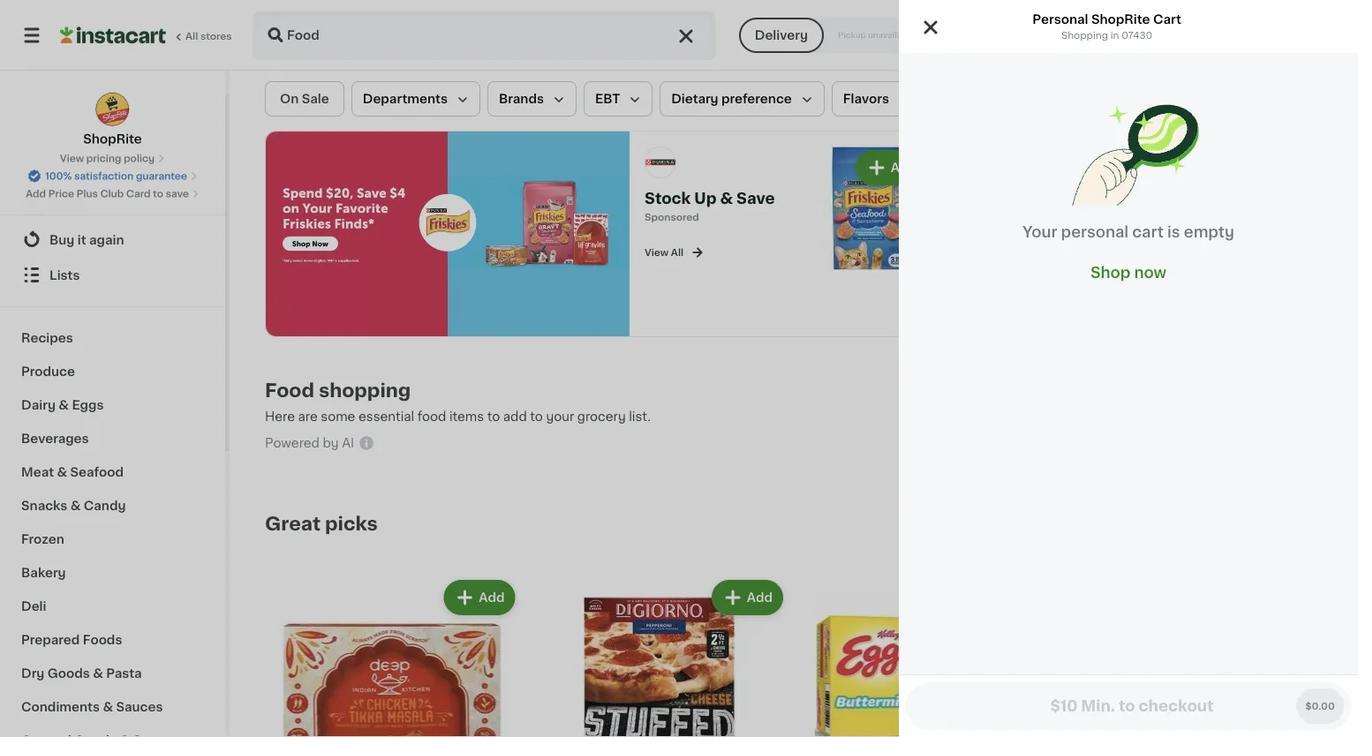 Task type: describe. For each thing, give the bounding box(es) containing it.
1 vertical spatial gravy
[[1267, 225, 1303, 237]]

0 vertical spatial gravy
[[1194, 207, 1230, 220]]

food
[[417, 410, 446, 423]]

condiments & sauces link
[[11, 690, 215, 723]]

dairy
[[21, 398, 56, 411]]

price
[[48, 189, 74, 199]]

& for sauces
[[103, 700, 113, 713]]

stores
[[200, 31, 232, 41]]

lists link
[[11, 257, 215, 292]]

buy it again
[[49, 233, 124, 245]]

food shopping
[[265, 381, 411, 399]]

chunky
[[1194, 242, 1241, 255]]

are
[[298, 410, 318, 423]]

with
[[1245, 242, 1273, 255]]

100% satisfaction guarantee
[[45, 171, 187, 181]]

it
[[78, 233, 86, 245]]

extra
[[1232, 225, 1264, 237]]

in inside personal shoprite cart shopping in 07430
[[1110, 30, 1119, 40]]

add price plus club card to save
[[26, 189, 189, 199]]

seafood
[[70, 465, 124, 478]]

purina
[[1194, 190, 1233, 202]]

friskies
[[1236, 190, 1283, 202]]

07430
[[1122, 30, 1153, 40]]

on
[[280, 93, 299, 105]]

here
[[265, 410, 295, 423]]

snacks
[[21, 499, 67, 511]]

powered
[[265, 437, 320, 450]]

satisfaction
[[74, 171, 134, 181]]

1 product group from the left
[[265, 576, 519, 737]]

produce link
[[11, 354, 215, 388]]

1 horizontal spatial to
[[487, 410, 500, 423]]

shoprite logo image
[[95, 92, 130, 127]]

now
[[1134, 265, 1166, 280]]

shop link
[[11, 186, 215, 222]]

picks
[[325, 514, 378, 533]]

on sale button
[[265, 81, 344, 117]]

dry goods & pasta
[[21, 667, 142, 679]]

great picks
[[265, 514, 378, 533]]

service type group
[[739, 18, 929, 53]]

beverages link
[[11, 421, 215, 455]]

prepared foods link
[[11, 622, 215, 656]]

recipes link
[[11, 321, 215, 354]]

lists
[[49, 268, 80, 281]]

recipes
[[21, 331, 73, 343]]

your
[[1022, 225, 1057, 240]]

powered by ai link
[[265, 434, 375, 456]]

chicken
[[1194, 260, 1245, 273]]

club
[[100, 189, 124, 199]]

meat & seafood
[[21, 465, 124, 478]]

all inside "link"
[[185, 31, 198, 41]]

stock up & save spo nsored
[[645, 191, 775, 222]]

add link
[[807, 146, 1056, 270]]

100%
[[45, 171, 72, 181]]

by for powered
[[323, 437, 339, 450]]

eggs
[[72, 398, 104, 411]]

1 vertical spatial shoprite
[[83, 133, 142, 145]]

meat
[[21, 465, 54, 478]]

dry goods & pasta link
[[11, 656, 215, 690]]

dry
[[21, 667, 44, 679]]

purina friskies image
[[266, 132, 630, 336]]

delivery for delivery by 12:25pm
[[1105, 29, 1162, 41]]

delivery by 12:25pm link
[[1077, 25, 1243, 46]]

frozen
[[21, 532, 64, 545]]

view all
[[645, 247, 683, 257]]

delivery for delivery
[[755, 29, 808, 41]]

view pricing policy
[[60, 154, 155, 163]]

deli
[[21, 600, 46, 612]]

powered by ai
[[265, 437, 354, 450]]

snacks & candy link
[[11, 488, 215, 522]]

shop for shop
[[49, 198, 82, 210]]

some
[[321, 410, 355, 423]]

shop for shop now
[[1090, 265, 1130, 280]]

pricing
[[86, 154, 121, 163]]

food,
[[1194, 225, 1229, 237]]



Task type: vqa. For each thing, say whether or not it's contained in the screenshot.
Buy
yes



Task type: locate. For each thing, give the bounding box(es) containing it.
0 horizontal spatial all
[[185, 31, 198, 41]]

prepared foods
[[21, 633, 122, 645]]

★★★★★
[[1194, 242, 1256, 254], [1194, 242, 1256, 254]]

meat & seafood link
[[11, 455, 215, 488]]

condiments
[[21, 700, 100, 713]]

goods
[[47, 667, 90, 679]]

& inside stock up & save spo nsored
[[720, 191, 733, 206]]

0 horizontal spatial shoprite
[[83, 133, 142, 145]]

2 horizontal spatial to
[[530, 410, 543, 423]]

add price plus club card to save link
[[26, 187, 199, 201]]

shop now
[[1090, 265, 1166, 280]]

1 vertical spatial by
[[323, 437, 339, 450]]

delivery by 12:25pm
[[1105, 29, 1243, 41]]

view for view pricing policy
[[60, 154, 84, 163]]

by left ai
[[323, 437, 339, 450]]

ai
[[342, 437, 354, 450]]

gravy
[[1194, 207, 1230, 220], [1267, 225, 1303, 237], [1194, 278, 1230, 290]]

gravy down cat
[[1267, 225, 1303, 237]]

in left 07430
[[1110, 30, 1119, 40]]

1 horizontal spatial in
[[1248, 260, 1259, 273]]

snacks & candy
[[21, 499, 126, 511]]

spo
[[645, 212, 664, 222]]

1 vertical spatial shop
[[1090, 265, 1130, 280]]

12:25pm
[[1186, 29, 1243, 41]]

grocery
[[577, 410, 626, 423]]

in down with
[[1248, 260, 1259, 273]]

wet
[[1234, 207, 1258, 220]]

all stores
[[185, 31, 232, 41]]

personal
[[1061, 225, 1129, 240]]

view for view all
[[645, 247, 669, 257]]

to right add
[[530, 410, 543, 423]]

bakery
[[21, 566, 66, 578]]

1 horizontal spatial shop
[[1090, 265, 1130, 280]]

personal shoprite cart shopping in 07430
[[1032, 13, 1181, 40]]

gravy down chicken
[[1194, 278, 1230, 290]]

by for delivery
[[1165, 29, 1183, 41]]

& for seafood
[[57, 465, 67, 478]]

policy
[[124, 154, 155, 163]]

shop down 100%
[[49, 198, 82, 210]]

food
[[265, 381, 314, 399]]

1 vertical spatial view
[[645, 247, 669, 257]]

$
[[1197, 149, 1204, 159]]

0 vertical spatial shoprite
[[1091, 13, 1150, 26]]

to down the guarantee
[[153, 189, 163, 199]]

1 horizontal spatial shoprite
[[1091, 13, 1150, 26]]

items
[[449, 410, 484, 423]]

is
[[1167, 225, 1180, 240]]

0 horizontal spatial shop
[[49, 198, 82, 210]]

frozen link
[[11, 522, 215, 555]]

0 horizontal spatial product group
[[265, 576, 519, 737]]

0 vertical spatial shop
[[49, 198, 82, 210]]

& inside 'link'
[[70, 499, 81, 511]]

view down spo
[[645, 247, 669, 257]]

personal
[[1032, 13, 1088, 26]]

cat
[[1261, 207, 1284, 220]]

0 horizontal spatial to
[[153, 189, 163, 199]]

on sale
[[280, 93, 329, 105]]

delivery inside button
[[755, 29, 808, 41]]

dairy & eggs
[[21, 398, 104, 411]]

dairy & eggs link
[[11, 388, 215, 421]]

purina friskies gravy wet cat food, extra gravy chunky with chicken in savory gravy
[[1194, 190, 1304, 290]]

1 horizontal spatial all
[[671, 247, 683, 257]]

shop left now
[[1090, 265, 1130, 280]]

by down the cart
[[1165, 29, 1183, 41]]

0 vertical spatial by
[[1165, 29, 1183, 41]]

shop
[[49, 198, 82, 210], [1090, 265, 1130, 280]]

delivery button
[[739, 18, 824, 53]]

bakery link
[[11, 555, 215, 589]]

up
[[694, 191, 716, 206]]

great
[[265, 514, 321, 533]]

instacart logo image
[[60, 25, 166, 46]]

all down nsored
[[671, 247, 683, 257]]

list.
[[629, 410, 651, 423]]

1 horizontal spatial delivery
[[1105, 29, 1162, 41]]

0 horizontal spatial in
[[1110, 30, 1119, 40]]

product group
[[265, 576, 519, 737], [533, 576, 787, 737]]

your personal cart is empty
[[1022, 225, 1234, 240]]

condiments & sauces
[[21, 700, 163, 713]]

gravy up food,
[[1194, 207, 1230, 220]]

shoprite inside personal shoprite cart shopping in 07430
[[1091, 13, 1150, 26]]

1 horizontal spatial view
[[645, 247, 669, 257]]

again
[[89, 233, 124, 245]]

& left eggs at bottom left
[[59, 398, 69, 411]]

foods
[[83, 633, 122, 645]]

buy
[[49, 233, 75, 245]]

shoprite up 07430
[[1091, 13, 1150, 26]]

0 horizontal spatial delivery
[[755, 29, 808, 41]]

card
[[126, 189, 151, 199]]

1 vertical spatial all
[[671, 247, 683, 257]]

purina image
[[645, 146, 676, 178]]

0 horizontal spatial by
[[323, 437, 339, 450]]

prepared
[[21, 633, 80, 645]]

shop now link
[[1090, 263, 1166, 283]]

& right 'up'
[[720, 191, 733, 206]]

1 horizontal spatial product group
[[533, 576, 787, 737]]

& right meat
[[57, 465, 67, 478]]

savory
[[1262, 260, 1304, 273]]

& left sauces
[[103, 700, 113, 713]]

all left stores
[[185, 31, 198, 41]]

here are some essential food items to add to your grocery list.
[[265, 410, 651, 423]]

& for eggs
[[59, 398, 69, 411]]

candy
[[84, 499, 126, 511]]

& left candy
[[70, 499, 81, 511]]

your
[[546, 410, 574, 423]]

plus
[[77, 189, 98, 199]]

0 horizontal spatial view
[[60, 154, 84, 163]]

0 vertical spatial all
[[185, 31, 198, 41]]

0 vertical spatial in
[[1110, 30, 1119, 40]]

None search field
[[253, 11, 716, 60]]

produce
[[21, 365, 75, 377]]

guarantee
[[136, 171, 187, 181]]

by inside 'link'
[[323, 437, 339, 450]]

view pricing policy link
[[60, 151, 165, 166]]

to
[[153, 189, 163, 199], [487, 410, 500, 423], [530, 410, 543, 423]]

pasta
[[106, 667, 142, 679]]

1 vertical spatial in
[[1248, 260, 1259, 273]]

view up 100%
[[60, 154, 84, 163]]

100% satisfaction guarantee button
[[27, 166, 198, 183]]

buy it again link
[[11, 222, 215, 257]]

& left pasta on the left of the page
[[93, 667, 103, 679]]

& for candy
[[70, 499, 81, 511]]

view
[[60, 154, 84, 163], [645, 247, 669, 257]]

in inside purina friskies gravy wet cat food, extra gravy chunky with chicken in savory gravy
[[1248, 260, 1259, 273]]

essential
[[358, 410, 414, 423]]

2 vertical spatial gravy
[[1194, 278, 1230, 290]]

0 vertical spatial view
[[60, 154, 84, 163]]

shoprite up view pricing policy link
[[83, 133, 142, 145]]

2 product group from the left
[[533, 576, 787, 737]]

cart
[[1153, 13, 1181, 26]]

shoprite link
[[83, 92, 142, 148]]

all stores link
[[60, 11, 233, 60]]

1 horizontal spatial by
[[1165, 29, 1183, 41]]

stock
[[645, 191, 691, 206]]

to left add
[[487, 410, 500, 423]]

sale
[[302, 93, 329, 105]]

sauces
[[116, 700, 163, 713]]

save
[[736, 191, 775, 206]]

shopping
[[319, 381, 411, 399]]



